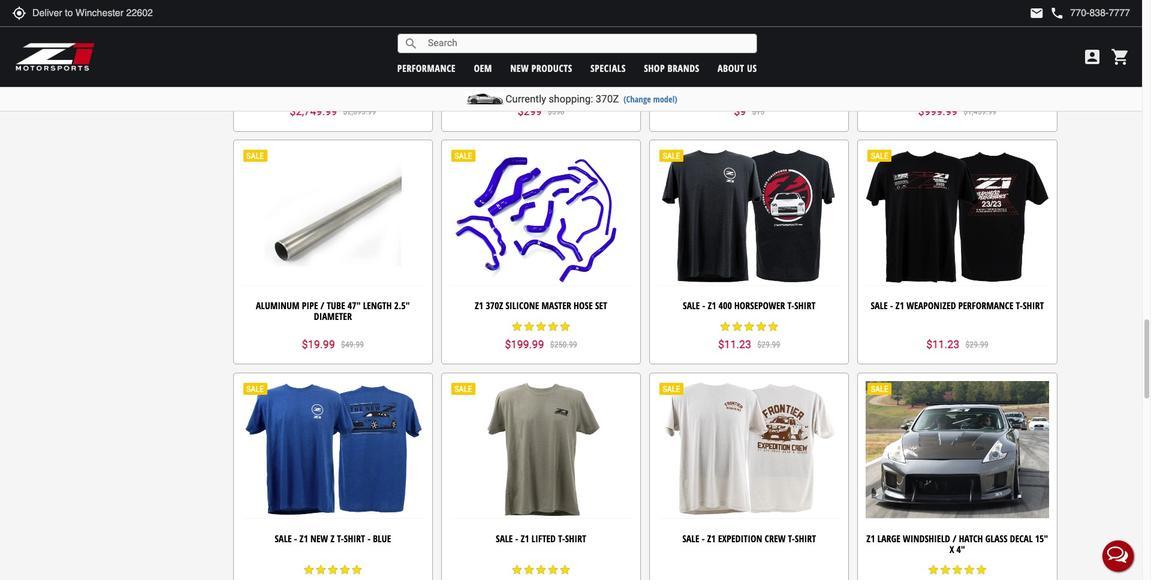 Task type: vqa. For each thing, say whether or not it's contained in the screenshot.
Soft
no



Task type: locate. For each thing, give the bounding box(es) containing it.
expedition
[[718, 533, 763, 546]]

0 horizontal spatial star star star star star
[[303, 565, 363, 577]]

370z
[[253, 56, 270, 69], [526, 56, 543, 69], [596, 93, 619, 105], [486, 300, 503, 313]]

$11.23 down 400
[[719, 338, 752, 351]]

2 $11.23 from the left
[[927, 338, 960, 351]]

long
[[705, 56, 726, 69]]

star
[[303, 88, 315, 100], [315, 88, 327, 100], [327, 88, 339, 100], [339, 88, 351, 100], [351, 88, 363, 100], [511, 88, 523, 100], [523, 88, 535, 100], [535, 88, 547, 100], [547, 88, 559, 100], [559, 88, 571, 100], [511, 321, 523, 333], [523, 321, 535, 333], [535, 321, 547, 333], [547, 321, 559, 333], [559, 321, 571, 333], [720, 321, 732, 333], [732, 321, 744, 333], [744, 321, 756, 333], [756, 321, 768, 333], [768, 321, 780, 333], [303, 565, 315, 577], [315, 565, 327, 577], [327, 565, 339, 577], [339, 565, 351, 577], [351, 565, 363, 577], [511, 565, 523, 577], [523, 565, 535, 577], [535, 565, 547, 577], [547, 565, 559, 577], [559, 565, 571, 577], [928, 565, 940, 577], [940, 565, 952, 577], [952, 565, 964, 577], [964, 565, 976, 577], [976, 565, 988, 577]]

- left expedition
[[702, 533, 705, 546]]

star star star star star $299 $598
[[511, 88, 571, 118]]

t-
[[788, 300, 795, 313], [1016, 300, 1023, 313], [337, 533, 344, 546], [558, 533, 565, 546], [788, 533, 795, 546]]

1 horizontal spatial star star star star star
[[511, 565, 571, 577]]

2 horizontal spatial star star star star star
[[928, 565, 988, 577]]

- left the lifted
[[516, 533, 519, 546]]

370z inside the z1 370z / g37 ultimate built & complete r200 differential
[[253, 56, 270, 69]]

shirt for sale - z1 400 horsepower t-shirt
[[795, 300, 816, 313]]

diameter
[[314, 310, 352, 323]]

g37 left ultimate
[[279, 56, 293, 69]]

t- right z
[[337, 533, 344, 546]]

silicone
[[728, 56, 762, 69], [506, 300, 539, 313]]

1 horizontal spatial silicone
[[728, 56, 762, 69]]

mail link
[[1030, 6, 1045, 20]]

z1 inside the z1 370z / g37 ultimate built & complete r200 differential
[[242, 56, 250, 69]]

$29.99 inside star star star star star $11.23 $29.99
[[758, 340, 781, 349]]

products
[[532, 61, 573, 75]]

t- for sale - z1 expedition crew t-shirt
[[788, 533, 795, 546]]

/
[[273, 56, 277, 69], [545, 56, 549, 69], [321, 300, 325, 313], [953, 533, 957, 546]]

2 $29.99 from the left
[[966, 340, 989, 349]]

z1
[[242, 56, 250, 69], [457, 56, 466, 69], [475, 300, 484, 313], [708, 300, 717, 313], [896, 300, 905, 313], [300, 533, 308, 546], [521, 533, 529, 546], [708, 533, 716, 546], [867, 533, 876, 546]]

x
[[680, 56, 684, 69]]

$29.99 down horsepower
[[758, 340, 781, 349]]

sale left the new
[[275, 533, 292, 546]]

$250.99
[[550, 340, 578, 349]]

sale for sale - z1 400 horsepower t-shirt
[[683, 300, 700, 313]]

star star star star star down "4""
[[928, 565, 988, 577]]

0 horizontal spatial silicone
[[506, 300, 539, 313]]

blue
[[373, 533, 391, 546]]

new products
[[511, 61, 573, 75]]

sale left expedition
[[683, 533, 700, 546]]

t- right horsepower
[[788, 300, 795, 313]]

$598
[[548, 107, 565, 116]]

shirt right performance
[[1023, 300, 1045, 313]]

shirt right crew
[[795, 533, 817, 546]]

$29.99
[[758, 340, 781, 349], [966, 340, 989, 349]]

g37 left 'r35'
[[552, 56, 566, 69]]

large
[[878, 533, 901, 546]]

$19.99
[[302, 338, 335, 351]]

star star star star star for /
[[928, 565, 988, 577]]

- left 400
[[703, 300, 706, 313]]

2 star star star star star from the left
[[511, 565, 571, 577]]

new
[[311, 533, 328, 546]]

my_location
[[12, 6, 26, 20]]

1 $11.23 from the left
[[719, 338, 752, 351]]

g37
[[279, 56, 293, 69], [552, 56, 566, 69]]

star star star star star
[[303, 565, 363, 577], [511, 565, 571, 577], [928, 565, 988, 577]]

1 g37 from the left
[[279, 56, 293, 69]]

t- for sale - z1 new z t-shirt - blue
[[337, 533, 344, 546]]

1 horizontal spatial g37
[[552, 56, 566, 69]]

master
[[542, 300, 572, 313]]

3 star star star star star from the left
[[928, 565, 988, 577]]

t- for sale - z1 400 horsepower t-shirt
[[788, 300, 795, 313]]

length
[[363, 300, 392, 313]]

$9 $15
[[734, 105, 765, 118]]

sale for sale - z1 expedition crew t-shirt
[[683, 533, 700, 546]]

$11.23 down weaponized
[[927, 338, 960, 351]]

account_box link
[[1080, 47, 1106, 67]]

3.0"
[[687, 56, 702, 69]]

shirt right horsepower
[[795, 300, 816, 313]]

4"
[[957, 543, 966, 557]]

star star star star star for lifted
[[511, 565, 571, 577]]

/ inside aluminum pipe / tube 47" length 2.5" diameter
[[321, 300, 325, 313]]

sale - z1 400 horsepower t-shirt
[[683, 300, 816, 313]]

2" x 3.0" long silicone "hump" coupler
[[669, 56, 831, 69]]

g37 inside the z1 370z / g37 ultimate built & complete r200 differential
[[279, 56, 293, 69]]

$11.23 $29.99
[[927, 338, 989, 351]]

$29.99 down performance
[[966, 340, 989, 349]]

0 horizontal spatial g37
[[279, 56, 293, 69]]

sale left 400
[[683, 300, 700, 313]]

glass
[[986, 533, 1008, 546]]

sale - z1 weaponized performance t-shirt
[[871, 300, 1045, 313]]

z1 inside z1 large windshield / hatch glass decal 15" x 4"
[[867, 533, 876, 546]]

shopping:
[[549, 93, 594, 105]]

0 horizontal spatial $11.23
[[719, 338, 752, 351]]

370z inside z1 motorsports 370z / g37 r35 gtr front brake caliper bracket kit
[[526, 56, 543, 69]]

z1 inside z1 motorsports 370z / g37 r35 gtr front brake caliper bracket kit
[[457, 56, 466, 69]]

2"
[[669, 56, 677, 69]]

z1 large windshield / hatch glass decal 15" x 4"
[[867, 533, 1049, 557]]

currently shopping: 370z (change model)
[[506, 93, 678, 105]]

star star star star star down 'sale - z1 new z t-shirt - blue'
[[303, 565, 363, 577]]

t- right performance
[[1016, 300, 1023, 313]]

1 star star star star star from the left
[[303, 565, 363, 577]]

star star star star star $2,749.99 $2,895.99
[[290, 88, 376, 118]]

star star star star star $199.99 $250.99
[[505, 321, 578, 351]]

us
[[747, 61, 757, 75]]

t- right crew
[[788, 533, 795, 546]]

1 horizontal spatial $29.99
[[966, 340, 989, 349]]

aluminum
[[256, 300, 300, 313]]

sale left weaponized
[[871, 300, 888, 313]]

1 $29.99 from the left
[[758, 340, 781, 349]]

shop
[[644, 61, 665, 75]]

15"
[[1036, 533, 1049, 546]]

sale left the lifted
[[496, 533, 513, 546]]

z1 motorsports 370z / g37 r35 gtr front brake caliper bracket kit
[[457, 56, 625, 80]]

- left the new
[[294, 533, 297, 546]]

0 horizontal spatial $29.99
[[758, 340, 781, 349]]

search
[[404, 36, 419, 51]]

- left weaponized
[[891, 300, 894, 313]]

$199.99
[[505, 338, 544, 351]]

sale for sale - z1 new z t-shirt - blue
[[275, 533, 292, 546]]

ultimate
[[295, 56, 332, 69]]

$29.99 inside $11.23 $29.99
[[966, 340, 989, 349]]

/ inside z1 large windshield / hatch glass decal 15" x 4"
[[953, 533, 957, 546]]

motorsports
[[468, 56, 523, 69]]

$299
[[518, 105, 542, 118]]

/ inside z1 motorsports 370z / g37 r35 gtr front brake caliper bracket kit
[[545, 56, 549, 69]]

2 g37 from the left
[[552, 56, 566, 69]]

47"
[[348, 300, 361, 313]]

shirt right z
[[344, 533, 365, 546]]

star star star star star down sale - z1 lifted t-shirt
[[511, 565, 571, 577]]

1 horizontal spatial $11.23
[[927, 338, 960, 351]]

about us
[[718, 61, 757, 75]]

mail
[[1030, 6, 1045, 20]]

oem
[[474, 61, 492, 75]]

shopping_cart link
[[1109, 47, 1131, 67]]



Task type: describe. For each thing, give the bounding box(es) containing it.
$999.99 $1,459.99
[[919, 105, 997, 118]]

- for sale - z1 lifted t-shirt
[[516, 533, 519, 546]]

400
[[719, 300, 732, 313]]

sale for sale - z1 weaponized performance t-shirt
[[871, 300, 888, 313]]

mail phone
[[1030, 6, 1065, 20]]

$2,895.99
[[343, 107, 376, 116]]

star star star star star $11.23 $29.99
[[719, 321, 781, 351]]

kit
[[582, 66, 594, 80]]

phone link
[[1051, 6, 1131, 20]]

sale for sale - z1 lifted t-shirt
[[496, 533, 513, 546]]

differential
[[308, 66, 359, 80]]

aluminum pipe / tube 47" length 2.5" diameter
[[256, 300, 410, 323]]

shirt for sale - z1 weaponized performance t-shirt
[[1023, 300, 1045, 313]]

sale - z1 new z t-shirt - blue
[[275, 533, 391, 546]]

shopping_cart
[[1112, 47, 1131, 67]]

t- right the lifted
[[558, 533, 565, 546]]

0 vertical spatial silicone
[[728, 56, 762, 69]]

r200
[[406, 56, 424, 69]]

tube
[[327, 300, 345, 313]]

built
[[334, 56, 355, 69]]

brands
[[668, 61, 700, 75]]

brake
[[489, 66, 513, 80]]

- for sale - z1 new z t-shirt - blue
[[294, 533, 297, 546]]

$1,459.99
[[964, 107, 997, 116]]

model)
[[654, 94, 678, 105]]

front
[[601, 56, 625, 69]]

specials
[[591, 61, 626, 75]]

performance
[[398, 61, 456, 75]]

shop brands
[[644, 61, 700, 75]]

performance link
[[398, 61, 456, 75]]

new
[[511, 61, 529, 75]]

sale - z1 lifted t-shirt
[[496, 533, 587, 546]]

hose
[[574, 300, 593, 313]]

$999.99
[[919, 105, 958, 118]]

new products link
[[511, 61, 573, 75]]

- for sale - z1 expedition crew t-shirt
[[702, 533, 705, 546]]

set
[[595, 300, 608, 313]]

shirt for sale - z1 expedition crew t-shirt
[[795, 533, 817, 546]]

hatch
[[959, 533, 984, 546]]

currently
[[506, 93, 547, 105]]

1 vertical spatial silicone
[[506, 300, 539, 313]]

lifted
[[532, 533, 556, 546]]

x
[[950, 543, 955, 557]]

shirt for sale - z1 new z t-shirt - blue
[[344, 533, 365, 546]]

- left blue
[[368, 533, 371, 546]]

gtr
[[584, 56, 598, 69]]

performance
[[959, 300, 1014, 313]]

"hump"
[[764, 56, 796, 69]]

z
[[331, 533, 335, 546]]

r35
[[568, 56, 582, 69]]

pipe
[[302, 300, 318, 313]]

&
[[357, 56, 363, 69]]

t- for sale - z1 weaponized performance t-shirt
[[1016, 300, 1023, 313]]

bracket
[[547, 66, 580, 80]]

$2,749.99
[[290, 105, 337, 118]]

windshield
[[903, 533, 951, 546]]

caliper
[[515, 66, 545, 80]]

- for sale - z1 400 horsepower t-shirt
[[703, 300, 706, 313]]

z1 370z silicone master hose set
[[475, 300, 608, 313]]

shop brands link
[[644, 61, 700, 75]]

$49.99
[[341, 340, 364, 349]]

$19.99 $49.99
[[302, 338, 364, 351]]

sale - z1 expedition crew t-shirt
[[683, 533, 817, 546]]

z1 370z / g37 ultimate built & complete r200 differential
[[242, 56, 424, 80]]

specials link
[[591, 61, 626, 75]]

- for sale - z1 weaponized performance t-shirt
[[891, 300, 894, 313]]

star star star star star for new
[[303, 565, 363, 577]]

$15
[[753, 107, 765, 116]]

$9
[[734, 105, 747, 118]]

horsepower
[[735, 300, 786, 313]]

account_box
[[1083, 47, 1103, 67]]

shirt right the lifted
[[565, 533, 587, 546]]

Search search field
[[419, 34, 757, 53]]

(change model) link
[[624, 94, 678, 105]]

(change
[[624, 94, 651, 105]]

weaponized
[[907, 300, 957, 313]]

about
[[718, 61, 745, 75]]

about us link
[[718, 61, 757, 75]]

decal
[[1010, 533, 1033, 546]]

phone
[[1051, 6, 1065, 20]]

z1 motorsports logo image
[[15, 42, 96, 72]]

g37 inside z1 motorsports 370z / g37 r35 gtr front brake caliper bracket kit
[[552, 56, 566, 69]]

$11.23 inside star star star star star $11.23 $29.99
[[719, 338, 752, 351]]

/ inside the z1 370z / g37 ultimate built & complete r200 differential
[[273, 56, 277, 69]]

coupler
[[798, 56, 831, 69]]

crew
[[765, 533, 786, 546]]

oem link
[[474, 61, 492, 75]]

2.5"
[[394, 300, 410, 313]]



